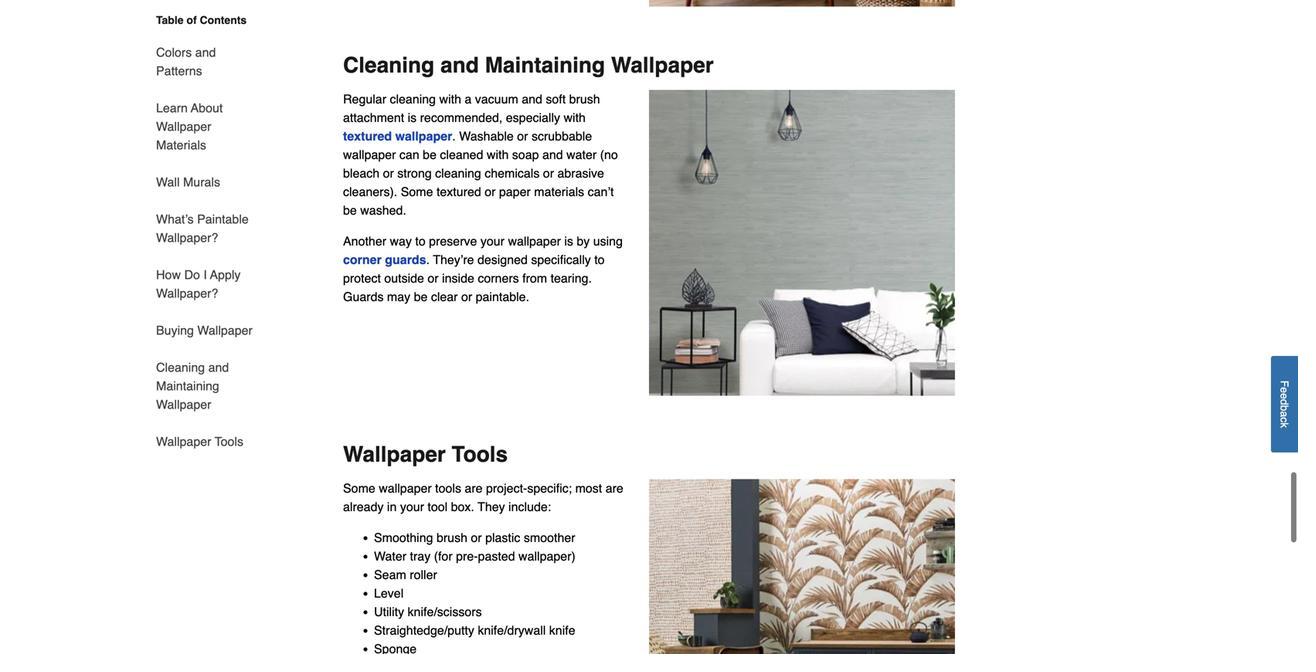 Task type: describe. For each thing, give the bounding box(es) containing it.
wallpaper inside buying wallpaper 'link'
[[197, 324, 253, 338]]

wallpaper inside cleaning and maintaining wallpaper
[[156, 398, 211, 412]]

soft
[[546, 92, 566, 106]]

way
[[390, 234, 412, 249]]

water
[[374, 550, 407, 564]]

washable
[[459, 129, 514, 143]]

or up soap
[[517, 129, 528, 143]]

tearing.
[[551, 271, 592, 286]]

your inside the another way to preserve your wallpaper is by using corner guards
[[481, 234, 505, 249]]

an entryway with blue-dotted wallpaper, a wooden credenza, a round mirror and a potted plant. image
[[649, 0, 956, 7]]

already
[[343, 500, 384, 514]]

be inside . they're designed specifically to protect outside or inside corners from tearing. guards may be clear or paintable.
[[414, 290, 428, 304]]

patterns
[[156, 64, 202, 78]]

chemicals
[[485, 166, 540, 180]]

washed.
[[361, 203, 407, 218]]

wallpaper inside 'wallpaper tools' 'link'
[[156, 435, 211, 449]]

most
[[576, 482, 603, 496]]

f e e d b a c k button
[[1272, 357, 1299, 453]]

regular
[[343, 92, 387, 106]]

wallpaper? inside what's paintable wallpaper?
[[156, 231, 218, 245]]

wallpaper inside . washable or scrubbable wallpaper can be cleaned with soap and water (no bleach or strong cleaning chemicals or abrasive cleaners). some textured or paper materials can't be washed.
[[343, 148, 396, 162]]

recommended,
[[420, 111, 503, 125]]

learn about wallpaper materials
[[156, 101, 223, 152]]

knife
[[550, 624, 576, 638]]

a kitchen with black cabinets, wooden countertops, brown palm wallpaper and leather bar stools. image
[[649, 480, 956, 655]]

tools
[[435, 482, 462, 496]]

smoothing brush or plastic smoother water tray (for pre-pasted wallpaper) seam roller level utility knife/scissors straightedge/putty knife/drywall knife
[[374, 531, 576, 638]]

materials
[[534, 185, 585, 199]]

strong
[[398, 166, 432, 180]]

some wallpaper tools are project-specific; most are already in your tool box. they include:
[[343, 482, 624, 514]]

textured wallpaper link
[[343, 129, 453, 143]]

knife/scissors
[[408, 605, 482, 620]]

is inside regular cleaning with a vacuum and soft brush attachment is recommended, especially with textured wallpaper
[[408, 111, 417, 125]]

1 horizontal spatial maintaining
[[485, 53, 606, 78]]

clear
[[431, 290, 458, 304]]

tool
[[428, 500, 448, 514]]

buying wallpaper
[[156, 324, 253, 338]]

with inside . washable or scrubbable wallpaper can be cleaned with soap and water (no bleach or strong cleaning chemicals or abrasive cleaners). some textured or paper materials can't be washed.
[[487, 148, 509, 162]]

colors and patterns link
[[156, 34, 254, 90]]

what's paintable wallpaper? link
[[156, 201, 254, 257]]

what's paintable wallpaper?
[[156, 212, 249, 245]]

a living room with green-gray wallpaper, a white sofa, black pillows and black wire pendants. image
[[649, 90, 956, 396]]

vacuum
[[475, 92, 519, 106]]

can't
[[588, 185, 614, 199]]

learn
[[156, 101, 188, 115]]

colors
[[156, 45, 192, 60]]

to inside . they're designed specifically to protect outside or inside corners from tearing. guards may be clear or paintable.
[[595, 253, 605, 267]]

f e e d b a c k
[[1279, 381, 1292, 429]]

tray
[[410, 550, 431, 564]]

. they're designed specifically to protect outside or inside corners from tearing. guards may be clear or paintable.
[[343, 253, 605, 304]]

corner guards link
[[343, 253, 426, 267]]

table of contents element
[[138, 12, 254, 452]]

a inside regular cleaning with a vacuum and soft brush attachment is recommended, especially with textured wallpaper
[[465, 92, 472, 106]]

roller
[[410, 568, 437, 582]]

wall murals
[[156, 175, 220, 189]]

or up the cleaners).
[[383, 166, 394, 180]]

table of contents
[[156, 14, 247, 26]]

wallpaper tools inside table of contents element
[[156, 435, 244, 449]]

. for textured wallpaper
[[453, 129, 456, 143]]

may
[[387, 290, 411, 304]]

d
[[1279, 400, 1292, 406]]

about
[[191, 101, 223, 115]]

1 horizontal spatial tools
[[452, 443, 508, 467]]

wall murals link
[[156, 164, 220, 201]]

bleach
[[343, 166, 380, 180]]

include:
[[509, 500, 551, 514]]

your inside some wallpaper tools are project-specific; most are already in your tool box. they include:
[[400, 500, 424, 514]]

paintable
[[197, 212, 249, 227]]

cleaning and maintaining wallpaper link
[[156, 349, 254, 424]]

k
[[1279, 423, 1292, 429]]

can
[[400, 148, 420, 162]]

guards
[[343, 290, 384, 304]]

some inside some wallpaper tools are project-specific; most are already in your tool box. they include:
[[343, 482, 376, 496]]

1 vertical spatial be
[[343, 203, 357, 218]]

learn about wallpaper materials link
[[156, 90, 254, 164]]

especially
[[506, 111, 561, 125]]

wallpaper tools link
[[156, 424, 244, 452]]

cleaners).
[[343, 185, 398, 199]]

and inside regular cleaning with a vacuum and soft brush attachment is recommended, especially with textured wallpaper
[[522, 92, 543, 106]]

they're
[[433, 253, 474, 267]]

a inside button
[[1279, 412, 1292, 418]]

1 horizontal spatial cleaning
[[343, 53, 435, 78]]

wallpaper? inside how do i apply wallpaper?
[[156, 286, 218, 301]]

cleaning inside cleaning and maintaining wallpaper
[[156, 361, 205, 375]]

cleaning inside . washable or scrubbable wallpaper can be cleaned with soap and water (no bleach or strong cleaning chemicals or abrasive cleaners). some textured or paper materials can't be washed.
[[435, 166, 482, 180]]

corner
[[343, 253, 382, 267]]

by
[[577, 234, 590, 249]]

what's
[[156, 212, 194, 227]]

specifically
[[531, 253, 591, 267]]

protect
[[343, 271, 381, 286]]

some inside . washable or scrubbable wallpaper can be cleaned with soap and water (no bleach or strong cleaning chemicals or abrasive cleaners). some textured or paper materials can't be washed.
[[401, 185, 433, 199]]

1 are from the left
[[465, 482, 483, 496]]

brush inside smoothing brush or plastic smoother water tray (for pre-pasted wallpaper) seam roller level utility knife/scissors straightedge/putty knife/drywall knife
[[437, 531, 468, 545]]

plastic
[[486, 531, 521, 545]]

or inside smoothing brush or plastic smoother water tray (for pre-pasted wallpaper) seam roller level utility knife/scissors straightedge/putty knife/drywall knife
[[471, 531, 482, 545]]

utility
[[374, 605, 404, 620]]



Task type: locate. For each thing, give the bounding box(es) containing it.
1 vertical spatial is
[[565, 234, 574, 249]]

to
[[416, 234, 426, 249], [595, 253, 605, 267]]

a up 'recommended,'
[[465, 92, 472, 106]]

.
[[453, 129, 456, 143], [426, 253, 430, 267]]

0 vertical spatial textured
[[343, 129, 392, 143]]

textured down attachment
[[343, 129, 392, 143]]

designed
[[478, 253, 528, 267]]

textured down 'cleaned'
[[437, 185, 482, 199]]

to right the way
[[416, 234, 426, 249]]

abrasive
[[558, 166, 605, 180]]

or up clear
[[428, 271, 439, 286]]

0 vertical spatial brush
[[570, 92, 600, 106]]

is inside the another way to preserve your wallpaper is by using corner guards
[[565, 234, 574, 249]]

and inside . washable or scrubbable wallpaper can be cleaned with soap and water (no bleach or strong cleaning chemicals or abrasive cleaners). some textured or paper materials can't be washed.
[[543, 148, 563, 162]]

with down "washable" at top
[[487, 148, 509, 162]]

1 e from the top
[[1279, 388, 1292, 394]]

b
[[1279, 406, 1292, 412]]

i
[[204, 268, 207, 282]]

2 vertical spatial be
[[414, 290, 428, 304]]

box.
[[451, 500, 475, 514]]

using
[[594, 234, 623, 249]]

from
[[523, 271, 548, 286]]

e
[[1279, 388, 1292, 394], [1279, 394, 1292, 400]]

and inside colors and patterns
[[195, 45, 216, 60]]

0 vertical spatial cleaning and maintaining wallpaper
[[343, 53, 714, 78]]

1 horizontal spatial are
[[606, 482, 624, 496]]

a
[[465, 92, 472, 106], [1279, 412, 1292, 418]]

0 vertical spatial be
[[423, 148, 437, 162]]

specific;
[[528, 482, 572, 496]]

guards
[[385, 253, 426, 267]]

is up textured wallpaper link
[[408, 111, 417, 125]]

another way to preserve your wallpaper is by using corner guards
[[343, 234, 623, 267]]

. left they're in the top of the page
[[426, 253, 430, 267]]

maintaining inside table of contents element
[[156, 379, 219, 394]]

wallpaper up bleach
[[343, 148, 396, 162]]

a up k
[[1279, 412, 1292, 418]]

paper
[[499, 185, 531, 199]]

water
[[567, 148, 597, 162]]

another
[[343, 234, 387, 249]]

0 vertical spatial some
[[401, 185, 433, 199]]

2 e from the top
[[1279, 394, 1292, 400]]

buying wallpaper link
[[156, 312, 253, 349]]

soap
[[512, 148, 539, 162]]

apply
[[210, 268, 241, 282]]

2 are from the left
[[606, 482, 624, 496]]

corners
[[478, 271, 519, 286]]

1 horizontal spatial .
[[453, 129, 456, 143]]

wallpaper up "in"
[[379, 482, 432, 496]]

project-
[[486, 482, 528, 496]]

0 horizontal spatial cleaning and maintaining wallpaper
[[156, 361, 229, 412]]

1 vertical spatial some
[[343, 482, 376, 496]]

1 vertical spatial brush
[[437, 531, 468, 545]]

wallpaper
[[396, 129, 453, 143], [343, 148, 396, 162], [508, 234, 561, 249], [379, 482, 432, 496]]

1 horizontal spatial your
[[481, 234, 505, 249]]

1 horizontal spatial a
[[1279, 412, 1292, 418]]

cleaning inside regular cleaning with a vacuum and soft brush attachment is recommended, especially with textured wallpaper
[[390, 92, 436, 106]]

1 horizontal spatial some
[[401, 185, 433, 199]]

1 horizontal spatial wallpaper tools
[[343, 443, 508, 467]]

paintable.
[[476, 290, 530, 304]]

contents
[[200, 14, 247, 26]]

cleaning down buying
[[156, 361, 205, 375]]

wallpaper up "can"
[[396, 129, 453, 143]]

your
[[481, 234, 505, 249], [400, 500, 424, 514]]

colors and patterns
[[156, 45, 216, 78]]

0 horizontal spatial textured
[[343, 129, 392, 143]]

be right "can"
[[423, 148, 437, 162]]

0 horizontal spatial .
[[426, 253, 430, 267]]

wall
[[156, 175, 180, 189]]

and up vacuum
[[441, 53, 479, 78]]

textured inside . washable or scrubbable wallpaper can be cleaned with soap and water (no bleach or strong cleaning chemicals or abrasive cleaners). some textured or paper materials can't be washed.
[[437, 185, 482, 199]]

1 vertical spatial your
[[400, 500, 424, 514]]

1 horizontal spatial to
[[595, 253, 605, 267]]

1 vertical spatial maintaining
[[156, 379, 219, 394]]

they
[[478, 500, 505, 514]]

cleaned
[[440, 148, 484, 162]]

1 vertical spatial cleaning
[[156, 361, 205, 375]]

f
[[1279, 381, 1292, 388]]

tools
[[215, 435, 244, 449], [452, 443, 508, 467]]

1 vertical spatial a
[[1279, 412, 1292, 418]]

textured
[[343, 129, 392, 143], [437, 185, 482, 199]]

tools up the project-
[[452, 443, 508, 467]]

1 wallpaper? from the top
[[156, 231, 218, 245]]

brush right the soft
[[570, 92, 600, 106]]

be
[[423, 148, 437, 162], [343, 203, 357, 218], [414, 290, 428, 304]]

. inside . they're designed specifically to protect outside or inside corners from tearing. guards may be clear or paintable.
[[426, 253, 430, 267]]

1 horizontal spatial with
[[487, 148, 509, 162]]

0 horizontal spatial cleaning
[[156, 361, 205, 375]]

0 horizontal spatial a
[[465, 92, 472, 106]]

1 horizontal spatial is
[[565, 234, 574, 249]]

some down strong
[[401, 185, 433, 199]]

preserve
[[429, 234, 477, 249]]

0 horizontal spatial with
[[440, 92, 462, 106]]

1 vertical spatial cleaning
[[435, 166, 482, 180]]

2 wallpaper? from the top
[[156, 286, 218, 301]]

seam
[[374, 568, 407, 582]]

be down the cleaners).
[[343, 203, 357, 218]]

2 vertical spatial with
[[487, 148, 509, 162]]

1 horizontal spatial cleaning and maintaining wallpaper
[[343, 53, 714, 78]]

maintaining up 'wallpaper tools' 'link'
[[156, 379, 219, 394]]

pre-
[[456, 550, 478, 564]]

knife/drywall
[[478, 624, 546, 638]]

e up b
[[1279, 394, 1292, 400]]

0 vertical spatial your
[[481, 234, 505, 249]]

with up scrubbable
[[564, 111, 586, 125]]

1 vertical spatial to
[[595, 253, 605, 267]]

cleaning
[[390, 92, 436, 106], [435, 166, 482, 180]]

to down using
[[595, 253, 605, 267]]

buying
[[156, 324, 194, 338]]

0 horizontal spatial wallpaper tools
[[156, 435, 244, 449]]

do
[[184, 268, 200, 282]]

wallpaper? down do
[[156, 286, 218, 301]]

pasted
[[478, 550, 515, 564]]

c
[[1279, 418, 1292, 423]]

wallpaper inside some wallpaper tools are project-specific; most are already in your tool box. they include:
[[379, 482, 432, 496]]

wallpaper)
[[519, 550, 576, 564]]

0 vertical spatial a
[[465, 92, 472, 106]]

table
[[156, 14, 184, 26]]

. inside . washable or scrubbable wallpaper can be cleaned with soap and water (no bleach or strong cleaning chemicals or abrasive cleaners). some textured or paper materials can't be washed.
[[453, 129, 456, 143]]

cleaning and maintaining wallpaper up the soft
[[343, 53, 714, 78]]

and up especially
[[522, 92, 543, 106]]

attachment
[[343, 111, 405, 125]]

2 horizontal spatial with
[[564, 111, 586, 125]]

(no
[[601, 148, 618, 162]]

some
[[401, 185, 433, 199], [343, 482, 376, 496]]

to inside the another way to preserve your wallpaper is by using corner guards
[[416, 234, 426, 249]]

with
[[440, 92, 462, 106], [564, 111, 586, 125], [487, 148, 509, 162]]

0 horizontal spatial some
[[343, 482, 376, 496]]

murals
[[183, 175, 220, 189]]

smoother
[[524, 531, 576, 545]]

0 horizontal spatial are
[[465, 482, 483, 496]]

0 horizontal spatial tools
[[215, 435, 244, 449]]

0 vertical spatial wallpaper?
[[156, 231, 218, 245]]

how do i apply wallpaper? link
[[156, 257, 254, 312]]

wallpaper inside the learn about wallpaper materials
[[156, 119, 211, 134]]

with up 'recommended,'
[[440, 92, 462, 106]]

how do i apply wallpaper?
[[156, 268, 241, 301]]

. down 'recommended,'
[[453, 129, 456, 143]]

are up box.
[[465, 482, 483, 496]]

wallpaper inside the another way to preserve your wallpaper is by using corner guards
[[508, 234, 561, 249]]

0 horizontal spatial is
[[408, 111, 417, 125]]

and down scrubbable
[[543, 148, 563, 162]]

cleaning down 'cleaned'
[[435, 166, 482, 180]]

cleaning
[[343, 53, 435, 78], [156, 361, 205, 375]]

1 vertical spatial cleaning and maintaining wallpaper
[[156, 361, 229, 412]]

cleaning up textured wallpaper link
[[390, 92, 436, 106]]

wallpaper tools up tools
[[343, 443, 508, 467]]

0 vertical spatial to
[[416, 234, 426, 249]]

of
[[187, 14, 197, 26]]

scrubbable
[[532, 129, 592, 143]]

1 vertical spatial textured
[[437, 185, 482, 199]]

1 horizontal spatial textured
[[437, 185, 482, 199]]

0 horizontal spatial your
[[400, 500, 424, 514]]

and right colors on the left of page
[[195, 45, 216, 60]]

maintaining up the soft
[[485, 53, 606, 78]]

0 vertical spatial maintaining
[[485, 53, 606, 78]]

textured inside regular cleaning with a vacuum and soft brush attachment is recommended, especially with textured wallpaper
[[343, 129, 392, 143]]

maintaining
[[485, 53, 606, 78], [156, 379, 219, 394]]

cleaning up regular
[[343, 53, 435, 78]]

tools down cleaning and maintaining wallpaper link
[[215, 435, 244, 449]]

and down buying wallpaper 'link'
[[208, 361, 229, 375]]

or down inside
[[462, 290, 473, 304]]

brush up (for
[[437, 531, 468, 545]]

regular cleaning with a vacuum and soft brush attachment is recommended, especially with textured wallpaper
[[343, 92, 600, 143]]

or left paper
[[485, 185, 496, 199]]

1 horizontal spatial brush
[[570, 92, 600, 106]]

are right "most"
[[606, 482, 624, 496]]

and
[[195, 45, 216, 60], [441, 53, 479, 78], [522, 92, 543, 106], [543, 148, 563, 162], [208, 361, 229, 375]]

0 vertical spatial .
[[453, 129, 456, 143]]

0 vertical spatial cleaning
[[390, 92, 436, 106]]

1 vertical spatial wallpaper?
[[156, 286, 218, 301]]

level
[[374, 587, 404, 601]]

wallpaper tools down cleaning and maintaining wallpaper link
[[156, 435, 244, 449]]

or up pre- at the left bottom of the page
[[471, 531, 482, 545]]

in
[[387, 500, 397, 514]]

wallpaper?
[[156, 231, 218, 245], [156, 286, 218, 301]]

how
[[156, 268, 181, 282]]

or up materials at left
[[543, 166, 554, 180]]

e up "d"
[[1279, 388, 1292, 394]]

smoothing
[[374, 531, 433, 545]]

(for
[[434, 550, 453, 564]]

. washable or scrubbable wallpaper can be cleaned with soap and water (no bleach or strong cleaning chemicals or abrasive cleaners). some textured or paper materials can't be washed.
[[343, 129, 618, 218]]

tools inside 'link'
[[215, 435, 244, 449]]

cleaning and maintaining wallpaper
[[343, 53, 714, 78], [156, 361, 229, 412]]

brush inside regular cleaning with a vacuum and soft brush attachment is recommended, especially with textured wallpaper
[[570, 92, 600, 106]]

cleaning and maintaining wallpaper up 'wallpaper tools' 'link'
[[156, 361, 229, 412]]

1 vertical spatial with
[[564, 111, 586, 125]]

wallpaper up the specifically
[[508, 234, 561, 249]]

0 horizontal spatial to
[[416, 234, 426, 249]]

cleaning and maintaining wallpaper inside table of contents element
[[156, 361, 229, 412]]

is left 'by'
[[565, 234, 574, 249]]

wallpaper
[[612, 53, 714, 78], [156, 119, 211, 134], [197, 324, 253, 338], [156, 398, 211, 412], [156, 435, 211, 449], [343, 443, 446, 467]]

or
[[517, 129, 528, 143], [383, 166, 394, 180], [543, 166, 554, 180], [485, 185, 496, 199], [428, 271, 439, 286], [462, 290, 473, 304], [471, 531, 482, 545]]

some up already
[[343, 482, 376, 496]]

0 vertical spatial with
[[440, 92, 462, 106]]

your right "in"
[[400, 500, 424, 514]]

be right may
[[414, 290, 428, 304]]

0 horizontal spatial maintaining
[[156, 379, 219, 394]]

0 horizontal spatial brush
[[437, 531, 468, 545]]

1 vertical spatial .
[[426, 253, 430, 267]]

0 vertical spatial cleaning
[[343, 53, 435, 78]]

0 vertical spatial is
[[408, 111, 417, 125]]

. for corner guards
[[426, 253, 430, 267]]

wallpaper inside regular cleaning with a vacuum and soft brush attachment is recommended, especially with textured wallpaper
[[396, 129, 453, 143]]

materials
[[156, 138, 206, 152]]

your up 'designed' at the top of the page
[[481, 234, 505, 249]]

wallpaper? down what's at top
[[156, 231, 218, 245]]



Task type: vqa. For each thing, say whether or not it's contained in the screenshot.
Filed
no



